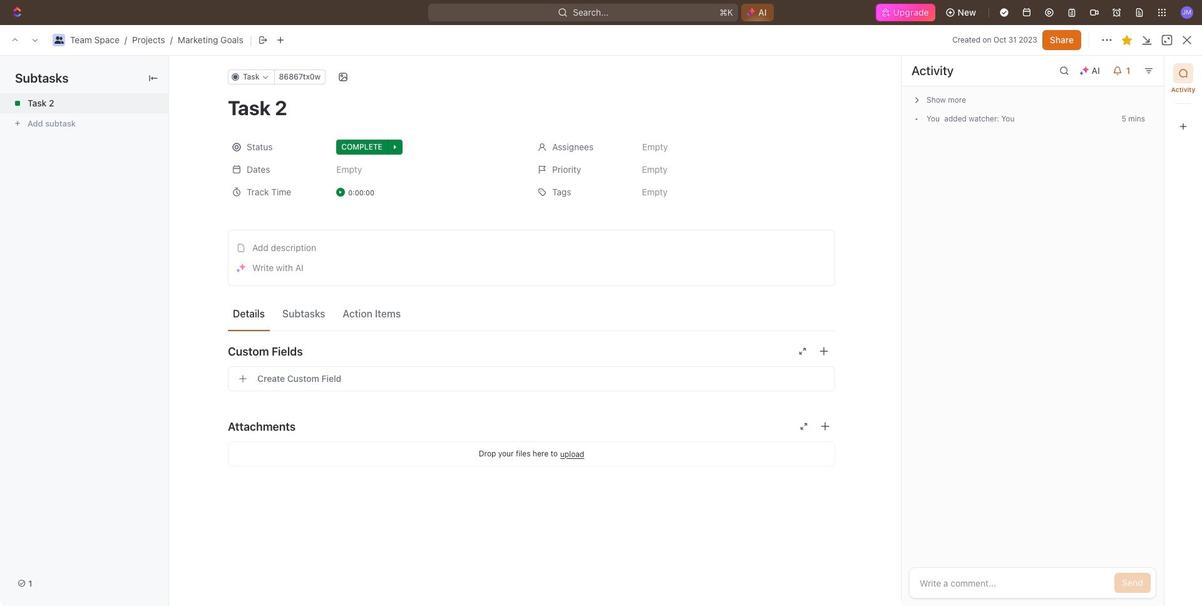 Task type: vqa. For each thing, say whether or not it's contained in the screenshot.
CREATIVE PROJECT PHASE
no



Task type: locate. For each thing, give the bounding box(es) containing it.
tree inside sidebar navigation
[[5, 357, 147, 590]]

tree
[[5, 357, 147, 590]]



Task type: describe. For each thing, give the bounding box(es) containing it.
sidebar navigation
[[0, 53, 160, 606]]

user group image
[[54, 36, 64, 44]]

task sidebar navigation tab list
[[1170, 63, 1197, 136]]

Edit task name text field
[[228, 96, 835, 120]]

task sidebar content section
[[898, 56, 1164, 606]]



